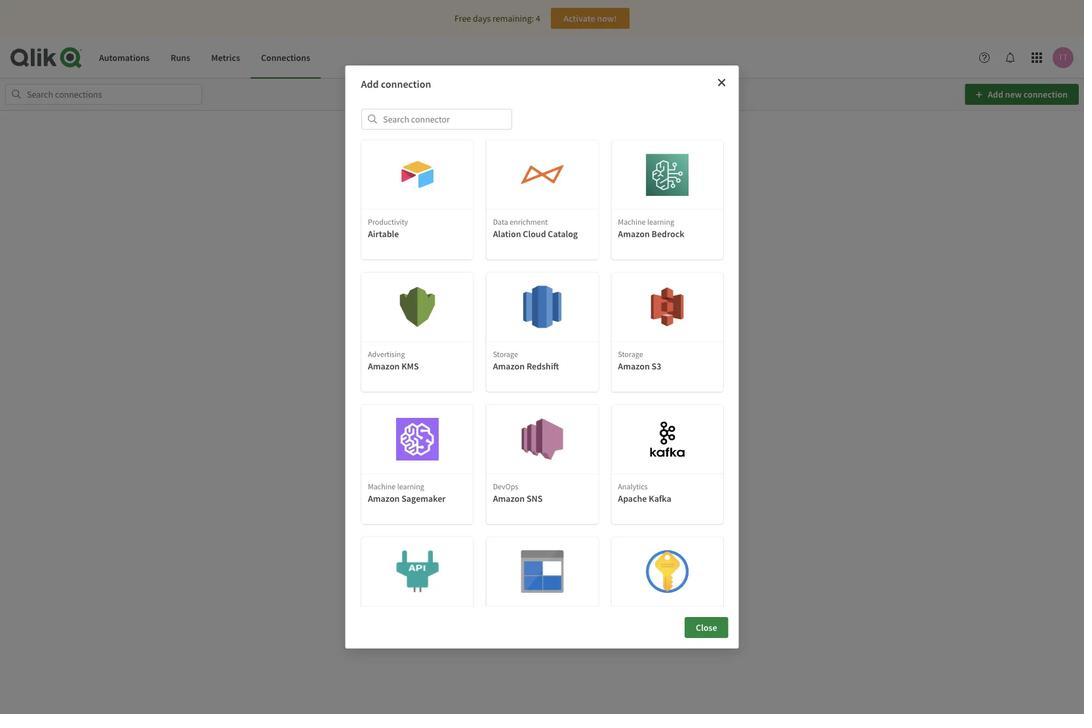 Task type: describe. For each thing, give the bounding box(es) containing it.
amazon inside machine learning amazon sagemaker
[[368, 493, 399, 505]]

Search connector search field
[[361, 109, 512, 130]]

you
[[384, 295, 398, 307]]

4
[[536, 12, 540, 24]]

enrichment
[[509, 217, 548, 227]]

add for 'add' button for airtable
[[409, 169, 425, 181]]

sagemaker
[[401, 493, 445, 505]]

free days remaining: 4
[[455, 12, 540, 24]]

add new connection button
[[965, 84, 1079, 105]]

you
[[635, 295, 649, 307]]

machine learning amazon bedrock
[[618, 217, 684, 240]]

add for add connection
[[361, 77, 379, 91]]

alation cloud catalog logo image
[[521, 153, 563, 196]]

connection inside add new connection button
[[1024, 89, 1068, 100]]

add for 'add' button associated with apache kafka
[[659, 434, 675, 446]]

automations button
[[89, 37, 160, 79]]

can
[[651, 295, 665, 307]]

in
[[508, 309, 515, 320]]

add button for airtable
[[398, 164, 436, 185]]

connections
[[261, 52, 310, 63]]

add button for alation cloud catalog
[[523, 164, 561, 185]]

amazon for amazon sns
[[493, 493, 524, 505]]

runs button
[[160, 37, 201, 79]]

to
[[445, 295, 453, 307]]

machine for amazon bedrock
[[618, 217, 645, 227]]

apache
[[618, 493, 647, 505]]

activate now!
[[564, 12, 617, 24]]

by
[[542, 295, 551, 307]]

api key logo image
[[396, 551, 438, 594]]

data enrichment alation cloud catalog
[[493, 217, 578, 240]]

data
[[493, 217, 508, 227]]

storage amazon redshift
[[493, 349, 559, 372]]

azure blob storage logo image
[[521, 551, 563, 594]]

tab list containing automations
[[89, 37, 321, 79]]

add button for apache kafka
[[648, 429, 686, 450]]

amazon redshift logo image
[[521, 286, 563, 329]]

amazon for amazon kms
[[368, 360, 399, 372]]

machine learning amazon sagemaker
[[368, 482, 445, 505]]

now!
[[597, 12, 617, 24]]

add for amazon redshift's 'add' button
[[534, 301, 550, 313]]

advertising amazon kms
[[368, 349, 419, 372]]

catalog
[[548, 228, 578, 240]]

have
[[454, 295, 473, 307]]

analytics apache kafka
[[618, 482, 671, 505]]

add button for amazon sns
[[523, 429, 561, 450]]

connections
[[522, 276, 577, 289]]

add for 'add' button corresponding to amazon sagemaker
[[409, 434, 425, 446]]

days
[[473, 12, 491, 24]]

productivity
[[368, 217, 408, 227]]

the
[[517, 309, 529, 320]]

no
[[507, 276, 520, 289]]

add for add new connection
[[988, 89, 1003, 100]]

amazon sagemaker logo image
[[396, 418, 438, 461]]

editor.
[[579, 309, 603, 320]]

their
[[682, 295, 700, 307]]

close
[[696, 622, 717, 634]]

add button for amazon redshift
[[523, 297, 561, 318]]

storage for amazon redshift
[[493, 349, 518, 359]]

automation
[[531, 309, 577, 320]]

productivity airtable
[[368, 217, 408, 240]]

kafka
[[649, 493, 671, 505]]

runs
[[171, 52, 190, 63]]

connection,
[[588, 295, 633, 307]]

connections button
[[251, 37, 321, 79]]

metrics
[[211, 52, 240, 63]]

new
[[1005, 89, 1022, 100]]

add for alation cloud catalog's 'add' button
[[534, 169, 550, 181]]

add for amazon kms's 'add' button
[[409, 301, 425, 313]]



Task type: locate. For each thing, give the bounding box(es) containing it.
amazon left sagemaker
[[368, 493, 399, 505]]

add connection
[[361, 77, 431, 91]]

connection up search connector search box
[[381, 77, 431, 91]]

cloud
[[523, 228, 546, 240]]

machine for amazon sagemaker
[[368, 482, 395, 492]]

0 vertical spatial machine
[[618, 217, 645, 227]]

add
[[361, 77, 379, 91], [988, 89, 1003, 100], [409, 169, 425, 181], [534, 169, 550, 181], [659, 169, 675, 181], [409, 301, 425, 313], [534, 301, 550, 313], [659, 301, 675, 313], [409, 434, 425, 446], [534, 434, 550, 446], [659, 434, 675, 446], [409, 566, 425, 578], [534, 566, 550, 578], [659, 566, 675, 578]]

amazon kms logo image
[[396, 286, 438, 329]]

add button for amazon s3
[[648, 297, 686, 318]]

no connections you don't seem to have any connections. by adding a connection, you can use their blocks in the automation editor.
[[384, 276, 700, 320]]

learning inside machine learning amazon bedrock
[[647, 217, 674, 227]]

free
[[455, 12, 471, 24]]

amazon down advertising
[[368, 360, 399, 372]]

amazon for amazon redshift
[[493, 360, 524, 372]]

1 horizontal spatial storage
[[618, 349, 643, 359]]

add button for amazon sagemaker
[[398, 429, 436, 450]]

airtable
[[368, 228, 399, 240]]

machine
[[618, 217, 645, 227], [368, 482, 395, 492]]

0 horizontal spatial connection
[[381, 77, 431, 91]]

amazon inside storage amazon redshift
[[493, 360, 524, 372]]

amazon inside advertising amazon kms
[[368, 360, 399, 372]]

add button for amazon bedrock
[[648, 164, 686, 185]]

apache kafka logo image
[[646, 418, 689, 461]]

connection right new
[[1024, 89, 1068, 100]]

learning for bedrock
[[647, 217, 674, 227]]

1 horizontal spatial machine
[[618, 217, 645, 227]]

advertising
[[368, 349, 405, 359]]

activate now! link
[[551, 8, 630, 29]]

connections.
[[491, 295, 540, 307]]

1 horizontal spatial connection
[[1024, 89, 1068, 100]]

adding
[[553, 295, 580, 307]]

remaining:
[[493, 12, 534, 24]]

1 horizontal spatial learning
[[647, 217, 674, 227]]

amazon
[[618, 228, 650, 240], [368, 360, 399, 372], [493, 360, 524, 372], [618, 360, 650, 372], [368, 493, 399, 505], [493, 493, 524, 505]]

devops amazon sns
[[493, 482, 542, 505]]

1 vertical spatial learning
[[397, 482, 424, 492]]

storage amazon s3
[[618, 349, 661, 372]]

s3
[[651, 360, 661, 372]]

learning for sagemaker
[[397, 482, 424, 492]]

analytics
[[618, 482, 647, 492]]

storage inside storage amazon s3
[[618, 349, 643, 359]]

airtable logo image
[[396, 153, 438, 196]]

bedrock
[[651, 228, 684, 240]]

add for 'add' button for amazon bedrock
[[659, 169, 675, 181]]

amazon down the devops
[[493, 493, 524, 505]]

sns
[[526, 493, 542, 505]]

amazon bedrock logo image
[[646, 153, 689, 196]]

use
[[667, 295, 680, 307]]

add for 'add' button related to amazon s3
[[659, 301, 675, 313]]

metrics button
[[201, 37, 251, 79]]

1 storage from the left
[[493, 349, 518, 359]]

learning
[[647, 217, 674, 227], [397, 482, 424, 492]]

amazon left s3
[[618, 360, 650, 372]]

add new connection
[[986, 89, 1068, 100]]

amazon left bedrock
[[618, 228, 650, 240]]

learning up sagemaker
[[397, 482, 424, 492]]

plus image
[[976, 91, 982, 99]]

close button
[[685, 618, 728, 639]]

amazon left redshift
[[493, 360, 524, 372]]

learning inside machine learning amazon sagemaker
[[397, 482, 424, 492]]

machine inside machine learning amazon sagemaker
[[368, 482, 395, 492]]

amazon s3 logo image
[[646, 286, 689, 329]]

storage down in
[[493, 349, 518, 359]]

seem
[[422, 295, 443, 307]]

amazon inside machine learning amazon bedrock
[[618, 228, 650, 240]]

amazon inside devops amazon sns
[[493, 493, 524, 505]]

activate
[[564, 12, 595, 24]]

automations
[[99, 52, 150, 63]]

tab list
[[89, 37, 321, 79]]

1 vertical spatial machine
[[368, 482, 395, 492]]

0 horizontal spatial storage
[[493, 349, 518, 359]]

azure key vault logo image
[[646, 551, 689, 594]]

kms
[[401, 360, 419, 372]]

storage
[[493, 349, 518, 359], [618, 349, 643, 359]]

any
[[475, 295, 489, 307]]

storage down the you on the top of the page
[[618, 349, 643, 359]]

add for amazon sns 'add' button
[[534, 434, 550, 446]]

2 storage from the left
[[618, 349, 643, 359]]

add button for amazon kms
[[398, 297, 436, 318]]

a
[[581, 295, 586, 307]]

Search connections search field
[[5, 84, 202, 105]]

redshift
[[526, 360, 559, 372]]

amazon for amazon s3
[[618, 360, 650, 372]]

0 horizontal spatial learning
[[397, 482, 424, 492]]

devops
[[493, 482, 518, 492]]

amazon inside storage amazon s3
[[618, 360, 650, 372]]

add inside button
[[988, 89, 1003, 100]]

add button
[[398, 164, 436, 185], [523, 164, 561, 185], [648, 164, 686, 185], [398, 297, 436, 318], [523, 297, 561, 318], [648, 297, 686, 318], [398, 429, 436, 450], [523, 429, 561, 450], [648, 429, 686, 450], [398, 562, 436, 583], [523, 562, 561, 583], [648, 562, 686, 583]]

alation
[[493, 228, 521, 240]]

storage for amazon s3
[[618, 349, 643, 359]]

blocks
[[481, 309, 506, 320]]

0 vertical spatial learning
[[647, 217, 674, 227]]

don't
[[400, 295, 420, 307]]

0 horizontal spatial machine
[[368, 482, 395, 492]]

machine inside machine learning amazon bedrock
[[618, 217, 645, 227]]

learning up bedrock
[[647, 217, 674, 227]]

amazon sns logo image
[[521, 418, 563, 461]]

storage inside storage amazon redshift
[[493, 349, 518, 359]]

connection
[[381, 77, 431, 91], [1024, 89, 1068, 100]]



Task type: vqa. For each thing, say whether or not it's contained in the screenshot.
app
no



